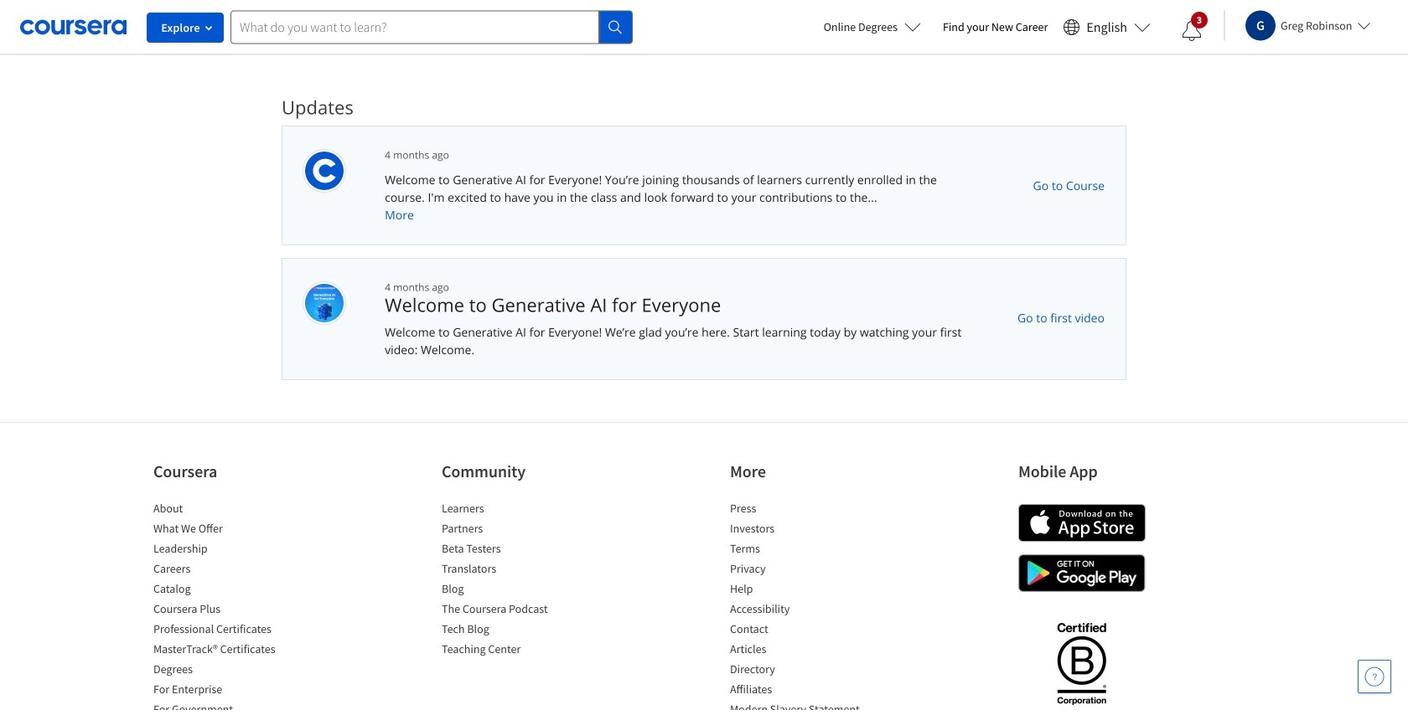 Task type: describe. For each thing, give the bounding box(es) containing it.
download on the app store image
[[1018, 505, 1146, 542]]

2 list from the left
[[442, 500, 584, 661]]

1 list from the left
[[153, 500, 296, 711]]

coursera image
[[20, 14, 127, 40]]



Task type: vqa. For each thing, say whether or not it's contained in the screenshot.
LIST to the right
yes



Task type: locate. For each thing, give the bounding box(es) containing it.
0 horizontal spatial list
[[153, 500, 296, 711]]

1 horizontal spatial list
[[442, 500, 584, 661]]

get it on google play image
[[1018, 555, 1146, 593]]

None search field
[[231, 10, 633, 44]]

help center image
[[1365, 667, 1385, 687]]

3 list from the left
[[730, 500, 873, 711]]

list item
[[153, 500, 296, 521], [442, 500, 584, 521], [730, 500, 873, 521], [153, 521, 296, 541], [442, 521, 584, 541], [730, 521, 873, 541], [153, 541, 296, 561], [442, 541, 584, 561], [730, 541, 873, 561], [153, 561, 296, 581], [442, 561, 584, 581], [730, 561, 873, 581], [153, 581, 296, 601], [442, 581, 584, 601], [730, 581, 873, 601], [153, 601, 296, 621], [442, 601, 584, 621], [730, 601, 873, 621], [153, 621, 296, 641], [442, 621, 584, 641], [730, 621, 873, 641], [153, 641, 296, 661], [442, 641, 584, 661], [730, 641, 873, 661], [153, 661, 296, 681], [730, 661, 873, 681], [153, 681, 296, 702], [730, 681, 873, 702], [153, 702, 296, 711], [730, 702, 873, 711]]

logo of certified b corporation image
[[1047, 614, 1116, 711]]

list
[[153, 500, 296, 711], [442, 500, 584, 661], [730, 500, 873, 711]]

2 horizontal spatial list
[[730, 500, 873, 711]]

What do you want to learn? text field
[[231, 10, 599, 44]]



